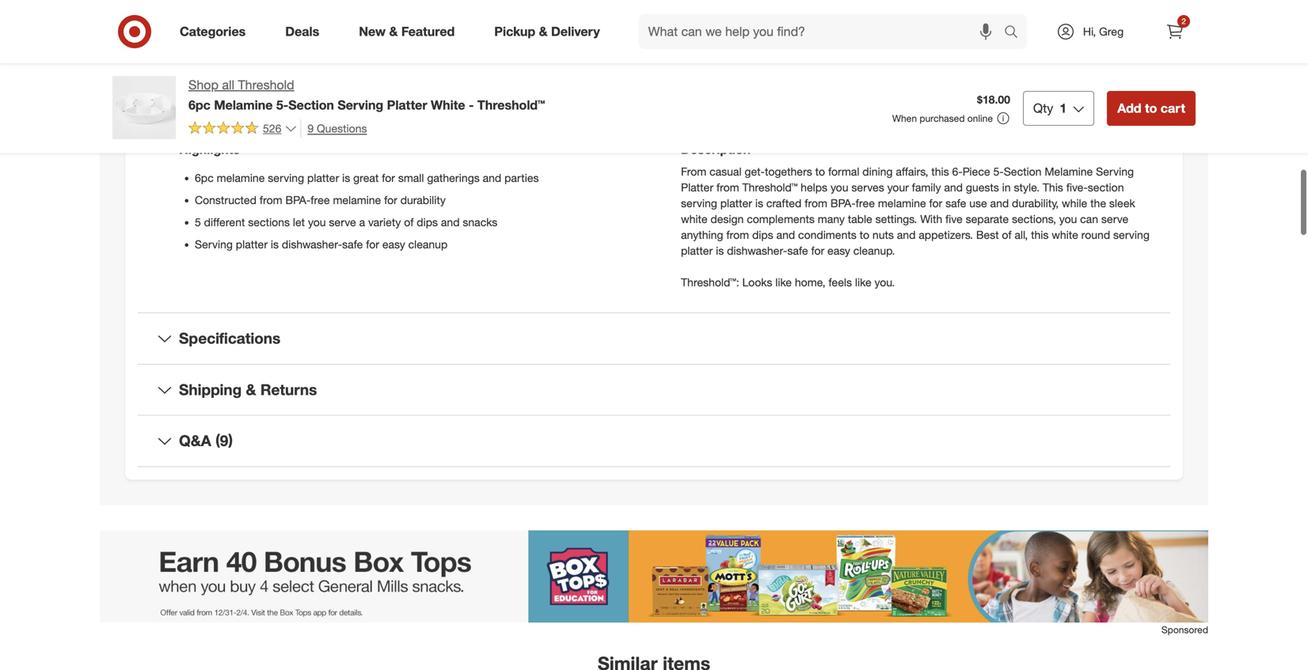 Task type: locate. For each thing, give the bounding box(es) containing it.
image of 6pc melamine 5-section serving platter white - threshold™ image
[[112, 76, 176, 139]]

to down table
[[860, 228, 869, 242]]

0 horizontal spatial 5-
[[276, 97, 288, 113]]

serving down "sleek"
[[1113, 228, 1150, 242]]

about this item
[[588, 37, 720, 59]]

and down complements on the right of page
[[776, 228, 795, 242]]

6pc down highlights
[[195, 171, 214, 185]]

1 horizontal spatial platter
[[681, 181, 713, 195]]

0 vertical spatial 5-
[[276, 97, 288, 113]]

easy
[[382, 238, 405, 252], [828, 244, 850, 258]]

6pc inside shop all threshold 6pc melamine 5-section serving platter white - threshold™
[[188, 97, 211, 113]]

threshold™ inside from casual get-togethers to formal dining affairs, this 6-piece 5-section melamine serving platter from threshold™ helps you serves your family and guests in style. this five-section serving platter is crafted from bpa-free melamine for safe use and durability, while the sleek white design complements many table settings. with five separate sections, you can serve anything from dips and condiments to nuts and appetizers. best of all, this white round serving platter is dishwasher-safe for easy cleanup.
[[742, 181, 798, 195]]

of right variety
[[404, 216, 414, 229]]

526
[[263, 121, 281, 135]]

1 horizontal spatial serving
[[338, 97, 383, 113]]

2 horizontal spatial safe
[[946, 197, 966, 210]]

serving down 'different'
[[195, 238, 233, 252]]

to
[[1145, 100, 1157, 116], [815, 165, 825, 179], [860, 228, 869, 242]]

looks
[[742, 276, 772, 290]]

serving
[[338, 97, 383, 113], [1096, 165, 1134, 179], [195, 238, 233, 252]]

this
[[1043, 181, 1063, 195]]

and down in
[[990, 197, 1009, 210]]

white
[[681, 212, 708, 226], [1052, 228, 1078, 242]]

free
[[311, 193, 330, 207], [856, 197, 875, 210]]

like right the looks
[[775, 276, 792, 290]]

0 horizontal spatial platter
[[387, 97, 427, 113]]

& for new
[[389, 24, 398, 39]]

item
[[682, 37, 720, 59]]

1 horizontal spatial to
[[860, 228, 869, 242]]

melamine inside from casual get-togethers to formal dining affairs, this 6-piece 5-section melamine serving platter from threshold™ helps you serves your family and guests in style. this five-section serving platter is crafted from bpa-free melamine for safe use and durability, while the sleek white design complements many table settings. with five separate sections, you can serve anything from dips and condiments to nuts and appetizers. best of all, this white round serving platter is dishwasher-safe for easy cleanup.
[[878, 197, 926, 210]]

with
[[920, 212, 942, 226]]

appetizers.
[[919, 228, 973, 242]]

& right pickup
[[539, 24, 548, 39]]

0 horizontal spatial easy
[[382, 238, 405, 252]]

is down the sections
[[271, 238, 279, 252]]

0 horizontal spatial melamine
[[214, 97, 273, 113]]

this left '6-'
[[931, 165, 949, 179]]

add to cart button
[[1107, 91, 1196, 126]]

many
[[818, 212, 845, 226]]

2 horizontal spatial melamine
[[878, 197, 926, 210]]

0 vertical spatial this
[[645, 37, 677, 59]]

dips
[[417, 216, 438, 229], [752, 228, 773, 242]]

5- up 526
[[276, 97, 288, 113]]

threshold™ up crafted
[[742, 181, 798, 195]]

0 horizontal spatial to
[[815, 165, 825, 179]]

specifications button
[[138, 314, 1170, 364]]

1 vertical spatial this
[[931, 165, 949, 179]]

1 horizontal spatial you
[[831, 181, 848, 195]]

safe up threshold™: looks like home, feels like you.
[[787, 244, 808, 258]]

white left round in the top of the page
[[1052, 228, 1078, 242]]

your
[[887, 181, 909, 195]]

free inside from casual get-togethers to formal dining affairs, this 6-piece 5-section melamine serving platter from threshold™ helps you serves your family and guests in style. this five-section serving platter is crafted from bpa-free melamine for safe use and durability, while the sleek white design complements many table settings. with five separate sections, you can serve anything from dips and condiments to nuts and appetizers. best of all, this white round serving platter is dishwasher-safe for easy cleanup.
[[856, 197, 875, 210]]

dishwasher-
[[282, 238, 342, 252], [727, 244, 787, 258]]

2 horizontal spatial serving
[[1113, 228, 1150, 242]]

1 horizontal spatial like
[[855, 276, 872, 290]]

2 vertical spatial to
[[860, 228, 869, 242]]

melamine up a
[[333, 193, 381, 207]]

the
[[1091, 197, 1106, 210]]

2 link
[[1158, 14, 1193, 49]]

melamine up constructed
[[217, 171, 265, 185]]

5- inside from casual get-togethers to formal dining affairs, this 6-piece 5-section melamine serving platter from threshold™ helps you serves your family and guests in style. this five-section serving platter is crafted from bpa-free melamine for safe use and durability, while the sleek white design complements many table settings. with five separate sections, you can serve anything from dips and condiments to nuts and appetizers. best of all, this white round serving platter is dishwasher-safe for easy cleanup.
[[993, 165, 1004, 179]]

piece
[[963, 165, 990, 179]]

serving up constructed from bpa-free melamine for durability
[[268, 171, 304, 185]]

2 horizontal spatial to
[[1145, 100, 1157, 116]]

0 horizontal spatial white
[[681, 212, 708, 226]]

all
[[222, 77, 234, 93]]

0 horizontal spatial melamine
[[217, 171, 265, 185]]

to inside button
[[1145, 100, 1157, 116]]

from casual get-togethers to formal dining affairs, this 6-piece 5-section melamine serving platter from threshold™ helps you serves your family and guests in style. this five-section serving platter is crafted from bpa-free melamine for safe use and durability, while the sleek white design complements many table settings. with five separate sections, you can serve anything from dips and condiments to nuts and appetizers. best of all, this white round serving platter is dishwasher-safe for easy cleanup.
[[681, 165, 1150, 258]]

5
[[195, 216, 201, 229]]

to right add
[[1145, 100, 1157, 116]]

melamine
[[217, 171, 265, 185], [333, 193, 381, 207], [878, 197, 926, 210]]

2 horizontal spatial &
[[539, 24, 548, 39]]

0 horizontal spatial &
[[246, 381, 256, 399]]

1 vertical spatial 5-
[[993, 165, 1004, 179]]

1 horizontal spatial safe
[[787, 244, 808, 258]]

2 vertical spatial serving
[[1113, 228, 1150, 242]]

durability
[[400, 193, 446, 207]]

1 horizontal spatial section
[[1004, 165, 1042, 179]]

melamine up five-
[[1045, 165, 1093, 179]]

2 vertical spatial serving
[[195, 238, 233, 252]]

&
[[389, 24, 398, 39], [539, 24, 548, 39], [246, 381, 256, 399]]

1 horizontal spatial free
[[856, 197, 875, 210]]

like left you. on the right
[[855, 276, 872, 290]]

section up the style.
[[1004, 165, 1042, 179]]

platter left white
[[387, 97, 427, 113]]

platter down from on the right of page
[[681, 181, 713, 195]]

constructed from bpa-free melamine for durability
[[195, 193, 446, 207]]

& left returns
[[246, 381, 256, 399]]

& inside "dropdown button"
[[246, 381, 256, 399]]

search
[[997, 25, 1035, 41]]

0 vertical spatial 6pc
[[188, 97, 211, 113]]

1 horizontal spatial white
[[1052, 228, 1078, 242]]

is left great
[[342, 171, 350, 185]]

0 vertical spatial serving
[[268, 171, 304, 185]]

0 horizontal spatial section
[[288, 97, 334, 113]]

serve down "sleek"
[[1101, 212, 1129, 226]]

section inside from casual get-togethers to formal dining affairs, this 6-piece 5-section melamine serving platter from threshold™ helps you serves your family and guests in style. this five-section serving platter is crafted from bpa-free melamine for safe use and durability, while the sleek white design complements many table settings. with five separate sections, you can serve anything from dips and condiments to nuts and appetizers. best of all, this white round serving platter is dishwasher-safe for easy cleanup.
[[1004, 165, 1042, 179]]

shop
[[188, 77, 219, 93]]

0 vertical spatial to
[[1145, 100, 1157, 116]]

sleek
[[1109, 197, 1135, 210]]

platter down anything
[[681, 244, 713, 258]]

free down the serves
[[856, 197, 875, 210]]

1 horizontal spatial melamine
[[1045, 165, 1093, 179]]

melamine inside shop all threshold 6pc melamine 5-section serving platter white - threshold™
[[214, 97, 273, 113]]

1 vertical spatial serving
[[1096, 165, 1134, 179]]

0 vertical spatial melamine
[[214, 97, 273, 113]]

0 horizontal spatial threshold™
[[477, 97, 545, 113]]

threshold™ right - at the left
[[477, 97, 545, 113]]

for up variety
[[384, 193, 397, 207]]

melamine
[[214, 97, 273, 113], [1045, 165, 1093, 179]]

dishwasher- up the looks
[[727, 244, 787, 258]]

1 horizontal spatial bpa-
[[831, 197, 856, 210]]

6pc melamine serving platter is great for small gatherings and parties
[[195, 171, 539, 185]]

safe down 5 different sections let you serve a variety of dips and snacks
[[342, 238, 363, 252]]

dips up cleanup
[[417, 216, 438, 229]]

1 horizontal spatial serving
[[681, 197, 717, 210]]

from down helps
[[805, 197, 828, 210]]

serving up section
[[1096, 165, 1134, 179]]

2 horizontal spatial serving
[[1096, 165, 1134, 179]]

you
[[831, 181, 848, 195], [1059, 212, 1077, 226], [308, 216, 326, 229]]

1 horizontal spatial threshold™
[[742, 181, 798, 195]]

0 horizontal spatial like
[[775, 276, 792, 290]]

this down sections, in the right top of the page
[[1031, 228, 1049, 242]]

let
[[293, 216, 305, 229]]

0 horizontal spatial dishwasher-
[[282, 238, 342, 252]]

you down the 'while'
[[1059, 212, 1077, 226]]

details
[[179, 101, 229, 119]]

1 horizontal spatial &
[[389, 24, 398, 39]]

1 horizontal spatial dishwasher-
[[727, 244, 787, 258]]

section
[[288, 97, 334, 113], [1004, 165, 1042, 179]]

serves
[[852, 181, 884, 195]]

shipping & returns
[[179, 381, 317, 399]]

bpa- up let
[[285, 193, 311, 207]]

melamine down your
[[878, 197, 926, 210]]

white up anything
[[681, 212, 708, 226]]

table
[[848, 212, 872, 226]]

to up helps
[[815, 165, 825, 179]]

like
[[775, 276, 792, 290], [855, 276, 872, 290]]

white
[[431, 97, 465, 113]]

dips down complements on the right of page
[[752, 228, 773, 242]]

1 horizontal spatial this
[[931, 165, 949, 179]]

threshold™: looks like home, feels like you.
[[681, 276, 895, 290]]

and down '6-'
[[944, 181, 963, 195]]

1 vertical spatial to
[[815, 165, 825, 179]]

delivery
[[551, 24, 600, 39]]

get-
[[745, 165, 765, 179]]

1 horizontal spatial dips
[[752, 228, 773, 242]]

categories link
[[166, 14, 265, 49]]

complements
[[747, 212, 815, 226]]

new
[[359, 24, 386, 39]]

0 horizontal spatial serve
[[329, 216, 356, 229]]

6pc down shop
[[188, 97, 211, 113]]

this left item
[[645, 37, 677, 59]]

1 vertical spatial platter
[[681, 181, 713, 195]]

1 horizontal spatial 5-
[[993, 165, 1004, 179]]

1 vertical spatial threshold™
[[742, 181, 798, 195]]

1 horizontal spatial easy
[[828, 244, 850, 258]]

safe up the five
[[946, 197, 966, 210]]

1 horizontal spatial of
[[1002, 228, 1012, 242]]

0 vertical spatial threshold™
[[477, 97, 545, 113]]

dishwasher- down let
[[282, 238, 342, 252]]

2
[[1182, 16, 1186, 26]]

0 horizontal spatial this
[[645, 37, 677, 59]]

pickup & delivery link
[[481, 14, 620, 49]]

0 vertical spatial serving
[[338, 97, 383, 113]]

from down design
[[726, 228, 749, 242]]

for
[[382, 171, 395, 185], [384, 193, 397, 207], [929, 197, 942, 210], [366, 238, 379, 252], [811, 244, 824, 258]]

free up 5 different sections let you serve a variety of dips and snacks
[[311, 193, 330, 207]]

526 link
[[188, 119, 297, 139]]

serving up questions at the top left
[[338, 97, 383, 113]]

serve left a
[[329, 216, 356, 229]]

1 vertical spatial melamine
[[1045, 165, 1093, 179]]

& right new
[[389, 24, 398, 39]]

easy down variety
[[382, 238, 405, 252]]

platter down the sections
[[236, 238, 268, 252]]

0 horizontal spatial bpa-
[[285, 193, 311, 207]]

of left all, at the top of page
[[1002, 228, 1012, 242]]

1 vertical spatial section
[[1004, 165, 1042, 179]]

great
[[353, 171, 379, 185]]

home,
[[795, 276, 826, 290]]

snacks
[[463, 216, 498, 229]]

5- up in
[[993, 165, 1004, 179]]

you down formal
[[831, 181, 848, 195]]

section up 9 at the left of page
[[288, 97, 334, 113]]

0 horizontal spatial you
[[308, 216, 326, 229]]

you right let
[[308, 216, 326, 229]]

shipping
[[179, 381, 242, 399]]

from down casual at the right of page
[[717, 181, 739, 195]]

is
[[342, 171, 350, 185], [755, 197, 763, 210], [271, 238, 279, 252], [716, 244, 724, 258]]

0 vertical spatial section
[[288, 97, 334, 113]]

easy down condiments
[[828, 244, 850, 258]]

serving up anything
[[681, 197, 717, 210]]

specifications
[[179, 330, 280, 348]]

new & featured
[[359, 24, 455, 39]]

platter up constructed from bpa-free melamine for durability
[[307, 171, 339, 185]]

featured
[[401, 24, 455, 39]]

round
[[1081, 228, 1110, 242]]

0 vertical spatial platter
[[387, 97, 427, 113]]

1 vertical spatial serving
[[681, 197, 717, 210]]

pickup
[[494, 24, 535, 39]]

2 vertical spatial this
[[1031, 228, 1049, 242]]

bpa- up many
[[831, 197, 856, 210]]

dining
[[863, 165, 893, 179]]

& for pickup
[[539, 24, 548, 39]]

1 horizontal spatial serve
[[1101, 212, 1129, 226]]

6-
[[952, 165, 963, 179]]

melamine up 526 link
[[214, 97, 273, 113]]



Task type: describe. For each thing, give the bounding box(es) containing it.
and left parties
[[483, 171, 501, 185]]

use
[[969, 197, 987, 210]]

is down anything
[[716, 244, 724, 258]]

serve inside from casual get-togethers to formal dining affairs, this 6-piece 5-section melamine serving platter from threshold™ helps you serves your family and guests in style. this five-section serving platter is crafted from bpa-free melamine for safe use and durability, while the sleek white design complements many table settings. with five separate sections, you can serve anything from dips and condiments to nuts and appetizers. best of all, this white round serving platter is dishwasher-safe for easy cleanup.
[[1101, 212, 1129, 226]]

formal
[[828, 165, 860, 179]]

0 horizontal spatial of
[[404, 216, 414, 229]]

is left crafted
[[755, 197, 763, 210]]

1 horizontal spatial melamine
[[333, 193, 381, 207]]

& for shipping
[[246, 381, 256, 399]]

2 horizontal spatial this
[[1031, 228, 1049, 242]]

qty
[[1033, 100, 1053, 116]]

can
[[1080, 212, 1098, 226]]

1 vertical spatial white
[[1052, 228, 1078, 242]]

0 vertical spatial white
[[681, 212, 708, 226]]

constructed
[[195, 193, 257, 207]]

section inside shop all threshold 6pc melamine 5-section serving platter white - threshold™
[[288, 97, 334, 113]]

all,
[[1015, 228, 1028, 242]]

deals
[[285, 24, 319, 39]]

details button
[[138, 85, 1170, 135]]

serving inside from casual get-togethers to formal dining affairs, this 6-piece 5-section melamine serving platter from threshold™ helps you serves your family and guests in style. this five-section serving platter is crafted from bpa-free melamine for safe use and durability, while the sleek white design complements many table settings. with five separate sections, you can serve anything from dips and condiments to nuts and appetizers. best of all, this white round serving platter is dishwasher-safe for easy cleanup.
[[1096, 165, 1134, 179]]

search button
[[997, 14, 1035, 52]]

cleanup.
[[853, 244, 895, 258]]

shipping & returns button
[[138, 365, 1170, 416]]

best
[[976, 228, 999, 242]]

dishwasher- inside from casual get-togethers to formal dining affairs, this 6-piece 5-section melamine serving platter from threshold™ helps you serves your family and guests in style. this five-section serving platter is crafted from bpa-free melamine for safe use and durability, while the sleek white design complements many table settings. with five separate sections, you can serve anything from dips and condiments to nuts and appetizers. best of all, this white round serving platter is dishwasher-safe for easy cleanup.
[[727, 244, 787, 258]]

add to cart
[[1117, 100, 1185, 116]]

separate
[[966, 212, 1009, 226]]

for up the with
[[929, 197, 942, 210]]

qty 1
[[1033, 100, 1067, 116]]

sections
[[248, 216, 290, 229]]

anything
[[681, 228, 723, 242]]

questions
[[317, 121, 367, 135]]

easy inside from casual get-togethers to formal dining affairs, this 6-piece 5-section melamine serving platter from threshold™ helps you serves your family and guests in style. this five-section serving platter is crafted from bpa-free melamine for safe use and durability, while the sleek white design complements many table settings. with five separate sections, you can serve anything from dips and condiments to nuts and appetizers. best of all, this white round serving platter is dishwasher-safe for easy cleanup.
[[828, 244, 850, 258]]

section
[[1088, 181, 1124, 195]]

parties
[[505, 171, 539, 185]]

from
[[681, 165, 707, 179]]

gatherings
[[427, 171, 480, 185]]

0 horizontal spatial free
[[311, 193, 330, 207]]

of inside from casual get-togethers to formal dining affairs, this 6-piece 5-section melamine serving platter from threshold™ helps you serves your family and guests in style. this five-section serving platter is crafted from bpa-free melamine for safe use and durability, while the sleek white design complements many table settings. with five separate sections, you can serve anything from dips and condiments to nuts and appetizers. best of all, this white round serving platter is dishwasher-safe for easy cleanup.
[[1002, 228, 1012, 242]]

threshold™ inside shop all threshold 6pc melamine 5-section serving platter white - threshold™
[[477, 97, 545, 113]]

helps
[[801, 181, 828, 195]]

$18.00
[[977, 93, 1010, 107]]

you.
[[875, 276, 895, 290]]

-
[[469, 97, 474, 113]]

when purchased online
[[892, 112, 993, 124]]

condiments
[[798, 228, 857, 242]]

five
[[946, 212, 963, 226]]

What can we help you find? suggestions appear below search field
[[639, 14, 1008, 49]]

1 vertical spatial 6pc
[[195, 171, 214, 185]]

threshold
[[238, 77, 294, 93]]

serving inside shop all threshold 6pc melamine 5-section serving platter white - threshold™
[[338, 97, 383, 113]]

different
[[204, 216, 245, 229]]

(9)
[[215, 432, 233, 450]]

pickup & delivery
[[494, 24, 600, 39]]

melamine inside from casual get-togethers to formal dining affairs, this 6-piece 5-section melamine serving platter from threshold™ helps you serves your family and guests in style. this five-section serving platter is crafted from bpa-free melamine for safe use and durability, while the sleek white design complements many table settings. with five separate sections, you can serve anything from dips and condiments to nuts and appetizers. best of all, this white round serving platter is dishwasher-safe for easy cleanup.
[[1045, 165, 1093, 179]]

platter inside shop all threshold 6pc melamine 5-section serving platter white - threshold™
[[387, 97, 427, 113]]

when
[[892, 112, 917, 124]]

cleanup
[[408, 238, 448, 252]]

greg
[[1099, 25, 1124, 38]]

from up the sections
[[260, 193, 282, 207]]

0 horizontal spatial safe
[[342, 238, 363, 252]]

sections,
[[1012, 212, 1056, 226]]

casual
[[710, 165, 742, 179]]

and down settings. at the right top
[[897, 228, 916, 242]]

2 horizontal spatial you
[[1059, 212, 1077, 226]]

advertisement element
[[100, 531, 1208, 624]]

2 like from the left
[[855, 276, 872, 290]]

togethers
[[765, 165, 812, 179]]

while
[[1062, 197, 1087, 210]]

q&a
[[179, 432, 211, 450]]

9 questions
[[308, 121, 367, 135]]

design
[[711, 212, 744, 226]]

for right great
[[382, 171, 395, 185]]

hi,
[[1083, 25, 1096, 38]]

add
[[1117, 100, 1142, 116]]

for down variety
[[366, 238, 379, 252]]

and left snacks
[[441, 216, 460, 229]]

a
[[359, 216, 365, 229]]

purchased
[[920, 112, 965, 124]]

cart
[[1161, 100, 1185, 116]]

5- inside shop all threshold 6pc melamine 5-section serving platter white - threshold™
[[276, 97, 288, 113]]

0 horizontal spatial serving
[[195, 238, 233, 252]]

bpa- inside from casual get-togethers to formal dining affairs, this 6-piece 5-section melamine serving platter from threshold™ helps you serves your family and guests in style. this five-section serving platter is crafted from bpa-free melamine for safe use and durability, while the sleek white design complements many table settings. with five separate sections, you can serve anything from dips and condiments to nuts and appetizers. best of all, this white round serving platter is dishwasher-safe for easy cleanup.
[[831, 197, 856, 210]]

nuts
[[873, 228, 894, 242]]

platter inside from casual get-togethers to formal dining affairs, this 6-piece 5-section melamine serving platter from threshold™ helps you serves your family and guests in style. this five-section serving platter is crafted from bpa-free melamine for safe use and durability, while the sleek white design complements many table settings. with five separate sections, you can serve anything from dips and condiments to nuts and appetizers. best of all, this white round serving platter is dishwasher-safe for easy cleanup.
[[681, 181, 713, 195]]

shop all threshold 6pc melamine 5-section serving platter white - threshold™
[[188, 77, 545, 113]]

9 questions link
[[300, 119, 367, 138]]

description
[[681, 142, 751, 157]]

deals link
[[272, 14, 339, 49]]

9
[[308, 121, 314, 135]]

affairs,
[[896, 165, 928, 179]]

in
[[1002, 181, 1011, 195]]

threshold™:
[[681, 276, 739, 290]]

q&a (9)
[[179, 432, 233, 450]]

categories
[[180, 24, 246, 39]]

online
[[967, 112, 993, 124]]

highlights
[[179, 142, 240, 157]]

crafted
[[766, 197, 802, 210]]

1 like from the left
[[775, 276, 792, 290]]

1
[[1060, 100, 1067, 116]]

platter up design
[[720, 197, 752, 210]]

for down condiments
[[811, 244, 824, 258]]

0 horizontal spatial dips
[[417, 216, 438, 229]]

feels
[[829, 276, 852, 290]]

new & featured link
[[345, 14, 475, 49]]

family
[[912, 181, 941, 195]]

5 different sections let you serve a variety of dips and snacks
[[195, 216, 498, 229]]

sponsored region
[[100, 531, 1208, 671]]

0 horizontal spatial serving
[[268, 171, 304, 185]]

hi, greg
[[1083, 25, 1124, 38]]

settings.
[[876, 212, 917, 226]]

durability,
[[1012, 197, 1059, 210]]

dips inside from casual get-togethers to formal dining affairs, this 6-piece 5-section melamine serving platter from threshold™ helps you serves your family and guests in style. this five-section serving platter is crafted from bpa-free melamine for safe use and durability, while the sleek white design complements many table settings. with five separate sections, you can serve anything from dips and condiments to nuts and appetizers. best of all, this white round serving platter is dishwasher-safe for easy cleanup.
[[752, 228, 773, 242]]



Task type: vqa. For each thing, say whether or not it's contained in the screenshot.
STEM Toys link
no



